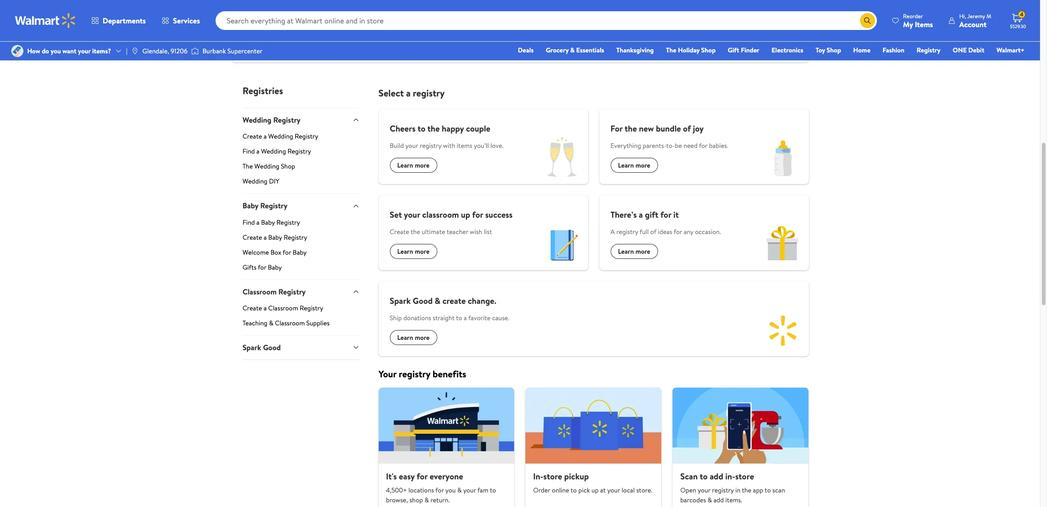 Task type: vqa. For each thing, say whether or not it's contained in the screenshot.
Hobbies
no



Task type: describe. For each thing, give the bounding box(es) containing it.
spark good
[[243, 343, 281, 353]]

thanksgiving link
[[612, 45, 658, 55]]

create a classroom registry link
[[243, 304, 360, 317]]

gifts for baby link
[[243, 263, 360, 280]]

cheers to the happy couple. build your registry with items you'll love. learn more. image
[[537, 133, 588, 184]]

your inside in-store pickup order online to pick up at your local store.
[[608, 487, 620, 496]]

wish
[[470, 227, 482, 237]]

to inside it's easy for everyone 4,500+ locations for you & your fam to browse, shop & return.
[[490, 487, 496, 496]]

gift
[[728, 45, 740, 55]]

to right cheers
[[418, 123, 426, 135]]

bundle
[[656, 123, 681, 135]]

learn more for your
[[397, 247, 430, 257]]

debit
[[969, 45, 985, 55]]

create a wedding registry
[[243, 132, 318, 141]]

& left create
[[435, 295, 441, 307]]

thanksgiving
[[617, 45, 654, 55]]

in-
[[726, 471, 736, 483]]

Walmart Site-Wide search field
[[216, 11, 877, 30]]

with
[[443, 141, 455, 151]]

classroom inside dropdown button
[[243, 287, 277, 297]]

the wedding shop
[[243, 162, 295, 171]]

benefits
[[433, 368, 467, 381]]

for left any
[[674, 227, 683, 237]]

supplies
[[306, 319, 330, 328]]

wedding diy link
[[243, 177, 360, 194]]

registry up create a wedding registry
[[273, 115, 301, 125]]

for the new bundle of joy
[[611, 123, 704, 135]]

one debit link
[[949, 45, 989, 55]]

spark for spark good
[[243, 343, 261, 353]]

your inside the scan to add in-store open your registry in the app to scan barcodes & add items.
[[698, 487, 711, 496]]

the wedding shop link
[[243, 162, 360, 175]]

your right build
[[406, 141, 418, 151]]

learn more button for to
[[390, 158, 437, 173]]

there's a gift for it. a registry full of ideas for any occasion. learn more. image
[[758, 219, 809, 271]]

registry down create a wedding registry link
[[288, 147, 311, 156]]

select a registry
[[379, 87, 445, 99]]

wedding up the wedding shop
[[261, 147, 286, 156]]

& right shop
[[425, 496, 429, 506]]

holiday
[[678, 45, 700, 55]]

store.
[[637, 487, 653, 496]]

your inside it's easy for everyone 4,500+ locations for you & your fam to browse, shop & return.
[[464, 487, 476, 496]]

wedding registry
[[243, 115, 301, 125]]

for up wish
[[472, 209, 483, 221]]

the left happy
[[428, 123, 440, 135]]

hi, jeremy m account
[[960, 12, 992, 29]]

new
[[639, 123, 654, 135]]

donations
[[404, 314, 431, 323]]

toy shop
[[816, 45, 842, 55]]

 image for how do you want your items?
[[11, 45, 23, 57]]

your right set
[[404, 209, 420, 221]]

app
[[753, 487, 764, 496]]

0 horizontal spatial up
[[461, 209, 470, 221]]

spark good button
[[243, 336, 360, 360]]

for right need
[[699, 141, 708, 151]]

change.
[[468, 295, 497, 307]]

box
[[271, 248, 281, 257]]

classroom registry button
[[243, 280, 360, 304]]

a for find a baby registry
[[257, 218, 260, 227]]

electronics link
[[768, 45, 808, 55]]

a for select a registry
[[406, 87, 411, 99]]

shop
[[410, 496, 423, 506]]

find a baby registry
[[243, 218, 300, 227]]

wedding up find a wedding registry
[[268, 132, 293, 141]]

a for create a classroom registry
[[264, 304, 267, 313]]

nonprofit
[[341, 41, 372, 51]]

in
[[736, 487, 741, 496]]

to-
[[667, 141, 675, 151]]

the holiday shop
[[666, 45, 716, 55]]

registry up create a baby registry
[[277, 218, 300, 227]]

registry right a
[[617, 227, 639, 237]]

0 vertical spatial add
[[710, 471, 724, 483]]

classroom for &
[[275, 319, 305, 328]]

for right gifts
[[258, 263, 266, 272]]

create for create a wedding registry
[[243, 132, 262, 141]]

one debit
[[953, 45, 985, 55]]

$529.30
[[1011, 23, 1027, 30]]

ultimate
[[422, 227, 445, 237]]

everyone
[[430, 471, 463, 483]]

a for support a local cause or find a nonprofit organization
[[271, 41, 274, 51]]

wedding up wedding diy
[[255, 162, 279, 171]]

toy
[[816, 45, 826, 55]]

do
[[42, 46, 49, 56]]

be
[[675, 141, 682, 151]]

& right grocery
[[571, 45, 575, 55]]

diy
[[269, 177, 280, 186]]

any
[[684, 227, 694, 237]]

the right for
[[625, 123, 637, 135]]

registry right your
[[399, 368, 431, 381]]

welcome box for baby link
[[243, 248, 360, 261]]

parents-
[[643, 141, 667, 151]]

want
[[62, 46, 76, 56]]

search icon image
[[864, 17, 872, 24]]

for up "return."
[[436, 487, 444, 496]]

create a baby registry
[[243, 233, 307, 242]]

classroom for a
[[268, 304, 298, 313]]

everything
[[611, 141, 642, 151]]

registry left with
[[420, 141, 442, 151]]

a right find
[[336, 41, 339, 51]]

wedding registry button
[[243, 108, 360, 132]]

grocery & essentials link
[[542, 45, 609, 55]]

baby for gifts
[[268, 263, 282, 272]]

cause
[[293, 41, 311, 51]]

teaching
[[243, 319, 268, 328]]

registry up cheers to the happy couple
[[413, 87, 445, 99]]

a
[[611, 227, 615, 237]]

cheers
[[390, 123, 416, 135]]

m
[[987, 12, 992, 20]]

ideas
[[658, 227, 673, 237]]

gift finder link
[[724, 45, 764, 55]]

& right 'teaching' at left
[[269, 319, 274, 328]]

the holiday shop link
[[662, 45, 720, 55]]

& inside the scan to add in-store open your registry in the app to scan barcodes & add items.
[[708, 496, 712, 506]]

create for create the ultimate teacher wish list
[[390, 227, 409, 237]]

your right want
[[78, 46, 91, 56]]

toy shop link
[[812, 45, 846, 55]]

online
[[552, 487, 570, 496]]

more for your
[[415, 247, 430, 257]]

create
[[443, 295, 466, 307]]

you'll
[[474, 141, 489, 151]]

for left it
[[661, 209, 672, 221]]

build your registry with items you'll love.
[[390, 141, 504, 151]]

to right scan
[[700, 471, 708, 483]]

spark good & create change. ship donations straight to a favorite cause. learn more. image
[[758, 305, 809, 357]]

learn for set
[[397, 247, 413, 257]]

0 vertical spatial you
[[51, 46, 61, 56]]

ship
[[390, 314, 402, 323]]

 image for glendale, 91206
[[131, 47, 139, 55]]

fam
[[478, 487, 489, 496]]

grocery
[[546, 45, 569, 55]]

for right box
[[283, 248, 291, 257]]

set your classroom up for success& create change. create the ultimate teacher wish list. learn more. image
[[537, 219, 588, 271]]

store inside in-store pickup order online to pick up at your local store.
[[544, 471, 563, 483]]

more for to
[[415, 161, 430, 170]]

the left ultimate
[[411, 227, 420, 237]]



Task type: locate. For each thing, give the bounding box(es) containing it.
walmart image
[[15, 13, 76, 28]]

the left holiday
[[666, 45, 677, 55]]

support a local cause or find a nonprofit organization link
[[243, 37, 798, 51]]

your
[[78, 46, 91, 56], [406, 141, 418, 151], [404, 209, 420, 221], [464, 487, 476, 496], [608, 487, 620, 496], [698, 487, 711, 496]]

local inside in-store pickup order online to pick up at your local store.
[[622, 487, 635, 496]]

more for good
[[415, 333, 430, 343]]

First name text field
[[364, 3, 474, 29]]

1 vertical spatial good
[[263, 343, 281, 353]]

in-store pickup list item
[[520, 388, 668, 508]]

more down "parents-" on the top right of page
[[636, 161, 651, 170]]

more down full
[[636, 247, 651, 257]]

more
[[415, 161, 430, 170], [636, 161, 651, 170], [415, 247, 430, 257], [636, 247, 651, 257], [415, 333, 430, 343]]

jeremy
[[968, 12, 986, 20]]

registry up create a classroom registry
[[279, 287, 306, 297]]

for
[[699, 141, 708, 151], [472, 209, 483, 221], [661, 209, 672, 221], [674, 227, 683, 237], [283, 248, 291, 257], [258, 263, 266, 272], [417, 471, 428, 483], [436, 487, 444, 496]]

locations
[[409, 487, 434, 496]]

build
[[390, 141, 404, 151]]

0 vertical spatial the
[[666, 45, 677, 55]]

learn
[[397, 161, 413, 170], [618, 161, 634, 170], [397, 247, 413, 257], [618, 247, 634, 257], [397, 333, 413, 343]]

learn down everything
[[618, 161, 634, 170]]

welcome
[[243, 248, 269, 257]]

how do you want your items?
[[27, 46, 111, 56]]

4
[[1021, 10, 1024, 18]]

0 horizontal spatial shop
[[281, 162, 295, 171]]

 image
[[11, 45, 23, 57], [191, 46, 199, 56], [131, 47, 139, 55]]

classroom registry
[[243, 287, 306, 297]]

love.
[[491, 141, 504, 151]]

of right full
[[651, 227, 657, 237]]

your right at
[[608, 487, 620, 496]]

good up donations
[[413, 295, 433, 307]]

supercenter
[[228, 46, 263, 56]]

& right barcodes
[[708, 496, 712, 506]]

favorite
[[469, 314, 491, 323]]

create down wedding registry
[[243, 132, 262, 141]]

learn down build
[[397, 161, 413, 170]]

find a wedding registry
[[243, 147, 311, 156]]

classroom
[[422, 209, 459, 221]]

services
[[173, 15, 200, 26]]

baby for find
[[261, 218, 275, 227]]

shop right toy
[[827, 45, 842, 55]]

find for find registry
[[740, 7, 756, 19]]

a down the find a baby registry
[[264, 233, 267, 242]]

registry link
[[913, 45, 945, 55]]

learn more button for a
[[611, 244, 658, 259]]

0 vertical spatial good
[[413, 295, 433, 307]]

1 horizontal spatial good
[[413, 295, 433, 307]]

good for spark good & create change.
[[413, 295, 433, 307]]

baby up create a baby registry
[[261, 218, 275, 227]]

a up 'teaching' at left
[[264, 304, 267, 313]]

find for find a baby registry
[[243, 218, 255, 227]]

1 vertical spatial local
[[622, 487, 635, 496]]

find
[[321, 41, 334, 51]]

you up "return."
[[446, 487, 456, 496]]

find a baby registry link
[[243, 218, 360, 231]]

registry inside the scan to add in-store open your registry in the app to scan barcodes & add items.
[[712, 487, 734, 496]]

1 vertical spatial you
[[446, 487, 456, 496]]

1 horizontal spatial up
[[592, 487, 599, 496]]

to right straight
[[456, 314, 462, 323]]

a inside create a baby registry link
[[264, 233, 267, 242]]

of left joy
[[683, 123, 691, 135]]

|
[[126, 46, 127, 56]]

baby down create a baby registry link
[[293, 248, 307, 257]]

create the ultimate teacher wish list
[[390, 227, 492, 237]]

create
[[243, 132, 262, 141], [390, 227, 409, 237], [243, 233, 262, 242], [243, 304, 262, 313]]

items.
[[726, 496, 743, 506]]

create a classroom registry
[[243, 304, 323, 313]]

up inside in-store pickup order online to pick up at your local store.
[[592, 487, 599, 496]]

gifts for baby
[[243, 263, 282, 272]]

0 vertical spatial find
[[740, 7, 756, 19]]

services button
[[154, 9, 208, 32]]

a for create a wedding registry
[[264, 132, 267, 141]]

baby for create
[[268, 233, 282, 242]]

a right select
[[406, 87, 411, 99]]

baby inside baby registry dropdown button
[[243, 201, 259, 211]]

registry down items at top right
[[917, 45, 941, 55]]

classroom up the teaching & classroom supplies
[[268, 304, 298, 313]]

4 $529.30
[[1011, 10, 1027, 30]]

a down wedding registry
[[264, 132, 267, 141]]

ship donations straight to a favorite cause.
[[390, 314, 510, 323]]

learn for there's
[[618, 247, 634, 257]]

2 store from the left
[[736, 471, 755, 483]]

electronics
[[772, 45, 804, 55]]

0 vertical spatial spark
[[390, 295, 411, 307]]

shop right holiday
[[702, 45, 716, 55]]

1 vertical spatial the
[[243, 162, 253, 171]]

good down the teaching & classroom supplies
[[263, 343, 281, 353]]

wedding diy
[[243, 177, 280, 186]]

scan
[[681, 471, 698, 483]]

create for create a baby registry
[[243, 233, 262, 242]]

open
[[681, 487, 697, 496]]

learn more down ultimate
[[397, 247, 430, 257]]

shop for the wedding shop
[[281, 162, 295, 171]]

learn more for good
[[397, 333, 430, 343]]

the for the wedding shop
[[243, 162, 253, 171]]

 image for burbank supercenter
[[191, 46, 199, 56]]

a for there's a gift for it
[[639, 209, 643, 221]]

need
[[684, 141, 698, 151]]

a inside create a wedding registry link
[[264, 132, 267, 141]]

gifts
[[243, 263, 257, 272]]

Last name* text field
[[486, 3, 596, 29]]

you
[[51, 46, 61, 56], [446, 487, 456, 496]]

find a wedding registry link
[[243, 147, 360, 160]]

teaching & classroom supplies link
[[243, 319, 360, 336]]

learn down there's
[[618, 247, 634, 257]]

at
[[600, 487, 606, 496]]

baby registry
[[243, 201, 288, 211]]

create down set
[[390, 227, 409, 237]]

items?
[[92, 46, 111, 56]]

0 vertical spatial of
[[683, 123, 691, 135]]

home link
[[850, 45, 875, 55]]

more down ultimate
[[415, 247, 430, 257]]

how
[[27, 46, 40, 56]]

registry inside button
[[758, 7, 787, 19]]

a down baby registry
[[257, 218, 260, 227]]

the for the holiday shop
[[666, 45, 677, 55]]

baby inside the gifts for baby link
[[268, 263, 282, 272]]

to left pick
[[571, 487, 577, 496]]

a inside create a classroom registry link
[[264, 304, 267, 313]]

the inside the scan to add in-store open your registry in the app to scan barcodes & add items.
[[742, 487, 752, 496]]

create for create a classroom registry
[[243, 304, 262, 313]]

0 horizontal spatial the
[[243, 162, 253, 171]]

0 horizontal spatial store
[[544, 471, 563, 483]]

0 horizontal spatial you
[[51, 46, 61, 56]]

list
[[373, 388, 815, 508]]

spark
[[390, 295, 411, 307], [243, 343, 261, 353]]

a inside find a baby registry link
[[257, 218, 260, 227]]

wedding up create a wedding registry
[[243, 115, 272, 125]]

more for a
[[636, 247, 651, 257]]

learn more down build
[[397, 161, 430, 170]]

create up 'teaching' at left
[[243, 304, 262, 313]]

find for find a wedding registry
[[243, 147, 255, 156]]

to right app
[[765, 487, 771, 496]]

good for spark good
[[263, 343, 281, 353]]

learn more for a
[[618, 247, 651, 257]]

spark inside dropdown button
[[243, 343, 261, 353]]

1 vertical spatial up
[[592, 487, 599, 496]]

occasion.
[[695, 227, 721, 237]]

0 horizontal spatial good
[[263, 343, 281, 353]]

0 vertical spatial local
[[276, 41, 291, 51]]

your left fam
[[464, 487, 476, 496]]

set your classroom up for success
[[390, 209, 513, 221]]

registry up items.
[[712, 487, 734, 496]]

wedding inside dropdown button
[[243, 115, 272, 125]]

0 vertical spatial up
[[461, 209, 470, 221]]

a registry full of ideas for any occasion.
[[611, 227, 721, 237]]

good inside dropdown button
[[263, 343, 281, 353]]

couple
[[466, 123, 491, 135]]

your
[[379, 368, 397, 381]]

registry down find a baby registry link
[[284, 233, 307, 242]]

learn more button for good
[[390, 331, 437, 346]]

teaching & classroom supplies
[[243, 319, 330, 328]]

learn down ship
[[397, 333, 413, 343]]

grocery & essentials
[[546, 45, 604, 55]]

my
[[904, 19, 914, 29]]

learn more button for your
[[390, 244, 437, 259]]

more for the
[[636, 161, 651, 170]]

list containing it's easy for everyone
[[373, 388, 815, 508]]

learn more down everything
[[618, 161, 651, 170]]

to right fam
[[490, 487, 496, 496]]

2 vertical spatial find
[[243, 218, 255, 227]]

learn for cheers
[[397, 161, 413, 170]]

account
[[960, 19, 987, 29]]

cheers to the happy couple
[[390, 123, 491, 135]]

0 horizontal spatial local
[[276, 41, 291, 51]]

spark for spark good & create change.
[[390, 295, 411, 307]]

learn down set
[[397, 247, 413, 257]]

baby up welcome box for baby
[[268, 233, 282, 242]]

you inside it's easy for everyone 4,500+ locations for you & your fam to browse, shop & return.
[[446, 487, 456, 496]]

one
[[953, 45, 967, 55]]

a left favorite
[[464, 314, 467, 323]]

1 vertical spatial add
[[714, 496, 724, 506]]

up
[[461, 209, 470, 221], [592, 487, 599, 496]]

finder
[[741, 45, 760, 55]]

babies.
[[709, 141, 729, 151]]

a for create a baby registry
[[264, 233, 267, 242]]

success
[[485, 209, 513, 221]]

cause.
[[492, 314, 510, 323]]

1 horizontal spatial the
[[666, 45, 677, 55]]

easy
[[399, 471, 415, 483]]

it's easy for everyone 4,500+ locations for you & your fam to browse, shop & return.
[[386, 471, 496, 506]]

a inside find a wedding registry link
[[257, 147, 260, 156]]

spark up ship
[[390, 295, 411, 307]]

up left at
[[592, 487, 599, 496]]

1 horizontal spatial spark
[[390, 295, 411, 307]]

for the new bundle of joy. everything parents-to-be need for babies. learn more image
[[758, 133, 809, 184]]

registry up supplies
[[300, 304, 323, 313]]

0 horizontal spatial spark
[[243, 343, 261, 353]]

wedding
[[243, 115, 272, 125], [268, 132, 293, 141], [261, 147, 286, 156], [255, 162, 279, 171], [243, 177, 268, 186]]

it
[[674, 209, 679, 221]]

1 vertical spatial spark
[[243, 343, 261, 353]]

local
[[276, 41, 291, 51], [622, 487, 635, 496]]

baby inside create a baby registry link
[[268, 233, 282, 242]]

deals
[[518, 45, 534, 55]]

local left the store.
[[622, 487, 635, 496]]

& down everyone
[[458, 487, 462, 496]]

registry up electronics
[[758, 7, 787, 19]]

registry up find a wedding registry link
[[295, 132, 318, 141]]

wedding left diy
[[243, 177, 268, 186]]

baby inside welcome box for baby link
[[293, 248, 307, 257]]

more down build your registry with items you'll love.
[[415, 161, 430, 170]]

 image right 91206
[[191, 46, 199, 56]]

 image left how
[[11, 45, 23, 57]]

baby inside find a baby registry link
[[261, 218, 275, 227]]

a right support on the top of the page
[[271, 41, 274, 51]]

store inside the scan to add in-store open your registry in the app to scan barcodes & add items.
[[736, 471, 755, 483]]

learn more button for the
[[611, 158, 658, 173]]

learn more button down donations
[[390, 331, 437, 346]]

local left cause
[[276, 41, 291, 51]]

1 horizontal spatial shop
[[702, 45, 716, 55]]

0 horizontal spatial of
[[651, 227, 657, 237]]

learn more button down build
[[390, 158, 437, 173]]

learn for for
[[618, 161, 634, 170]]

1 vertical spatial of
[[651, 227, 657, 237]]

add left items.
[[714, 496, 724, 506]]

learn more for the
[[618, 161, 651, 170]]

list
[[484, 227, 492, 237]]

scan to add in-store list item
[[668, 388, 815, 508]]

the right in
[[742, 487, 752, 496]]

to inside in-store pickup order online to pick up at your local store.
[[571, 487, 577, 496]]

0 vertical spatial classroom
[[243, 287, 277, 297]]

a up the wedding shop
[[257, 147, 260, 156]]

2 vertical spatial classroom
[[275, 319, 305, 328]]

shop
[[702, 45, 716, 55], [827, 45, 842, 55], [281, 162, 295, 171]]

support
[[243, 41, 269, 51]]

create a baby registry link
[[243, 233, 360, 246]]

2 horizontal spatial  image
[[191, 46, 199, 56]]

more down donations
[[415, 333, 430, 343]]

 image right |
[[131, 47, 139, 55]]

2 horizontal spatial shop
[[827, 45, 842, 55]]

1 horizontal spatial you
[[446, 487, 456, 496]]

classroom down create a classroom registry
[[275, 319, 305, 328]]

pickup
[[565, 471, 589, 483]]

1 vertical spatial find
[[243, 147, 255, 156]]

Search search field
[[216, 11, 877, 30]]

create up welcome
[[243, 233, 262, 242]]

a for find a wedding registry
[[257, 147, 260, 156]]

shop for the holiday shop
[[702, 45, 716, 55]]

support a local cause or find a nonprofit organization
[[243, 41, 414, 51]]

baby down welcome box for baby
[[268, 263, 282, 272]]

learn for spark
[[397, 333, 413, 343]]

learn more for to
[[397, 161, 430, 170]]

91206
[[171, 46, 188, 56]]

1 horizontal spatial  image
[[131, 47, 139, 55]]

learn more button down ultimate
[[390, 244, 437, 259]]

spark down 'teaching' at left
[[243, 343, 261, 353]]

store up online on the right of page
[[544, 471, 563, 483]]

find down baby registry
[[243, 218, 255, 227]]

1 horizontal spatial of
[[683, 123, 691, 135]]

burbank
[[203, 46, 226, 56]]

find inside button
[[740, 7, 756, 19]]

teacher
[[447, 227, 469, 237]]

for up locations
[[417, 471, 428, 483]]

add
[[710, 471, 724, 483], [714, 496, 724, 506]]

departments button
[[83, 9, 154, 32]]

1 horizontal spatial local
[[622, 487, 635, 496]]

find up the wedding shop
[[243, 147, 255, 156]]

items
[[457, 141, 473, 151]]

pick
[[579, 487, 590, 496]]

1 vertical spatial classroom
[[268, 304, 298, 313]]

registry up the find a baby registry
[[260, 201, 288, 211]]

1 horizontal spatial store
[[736, 471, 755, 483]]

your up barcodes
[[698, 487, 711, 496]]

it's easy for everyone list item
[[373, 388, 520, 508]]

learn more button down everything
[[611, 158, 658, 173]]

essentials
[[577, 45, 604, 55]]

0 horizontal spatial  image
[[11, 45, 23, 57]]

browse,
[[386, 496, 408, 506]]

1 store from the left
[[544, 471, 563, 483]]



